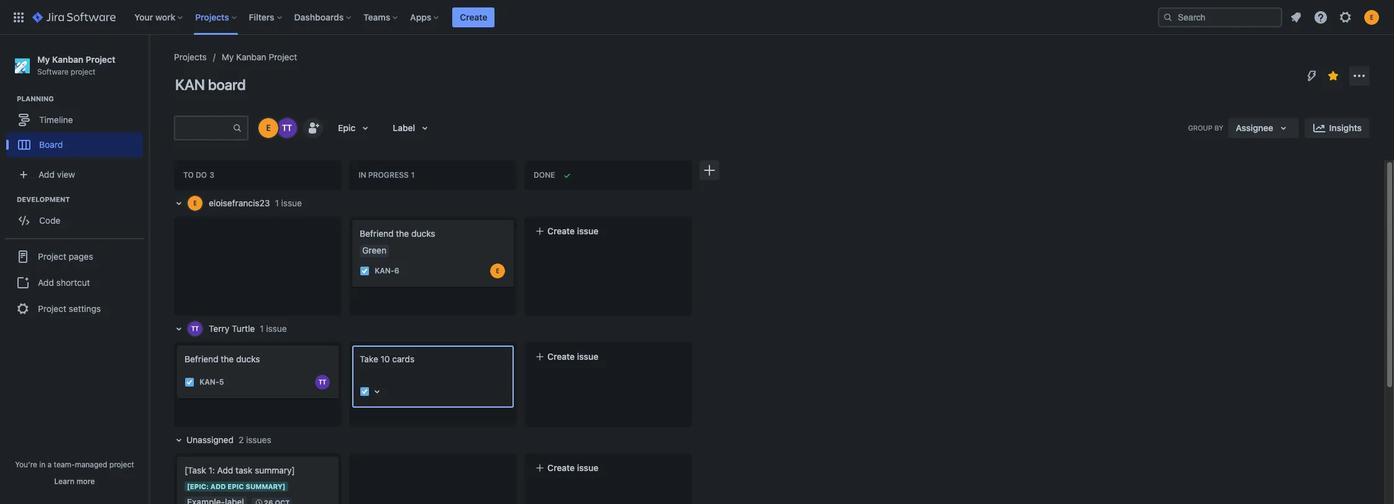 Task type: locate. For each thing, give the bounding box(es) containing it.
create issue
[[548, 226, 599, 236], [548, 351, 599, 362], [548, 462, 599, 473]]

0 vertical spatial ducks
[[411, 228, 435, 239]]

projects up the projects link
[[195, 11, 229, 22]]

task image left kan-5 'link' on the left bottom of page
[[185, 377, 195, 387]]

1 vertical spatial create issue
[[548, 351, 599, 362]]

2 vertical spatial add
[[217, 465, 233, 475]]

insights image
[[1312, 121, 1327, 135]]

learn
[[54, 477, 74, 486]]

label button
[[385, 118, 440, 138]]

add shortcut button
[[5, 270, 144, 295]]

ducks
[[411, 228, 435, 239], [236, 354, 260, 364]]

work
[[155, 11, 175, 22]]

projects for the projects link
[[174, 52, 207, 62]]

1 vertical spatial kan-
[[199, 377, 219, 387]]

add inside button
[[38, 277, 54, 288]]

1 create issue image from the top
[[170, 337, 185, 352]]

1 vertical spatial ducks
[[236, 354, 260, 364]]

kanban for my kanban project
[[236, 52, 266, 62]]

0 vertical spatial projects
[[195, 11, 229, 22]]

0 horizontal spatial befriend
[[185, 354, 219, 364]]

the up 6 on the left bottom of page
[[396, 228, 409, 239]]

board
[[39, 139, 63, 150]]

befriend
[[360, 228, 394, 239], [185, 354, 219, 364]]

managed
[[75, 460, 107, 469]]

create for 2 issues
[[548, 462, 575, 473]]

task image left the kan-6 link
[[360, 266, 370, 276]]

create button
[[453, 7, 495, 27]]

kanban
[[236, 52, 266, 62], [52, 54, 83, 65]]

0 vertical spatial create issue button
[[528, 220, 689, 242]]

kan- for 5
[[199, 377, 219, 387]]

by
[[1215, 124, 1224, 132]]

kan-
[[375, 266, 394, 276], [199, 377, 219, 387]]

to do
[[183, 170, 207, 180]]

1 vertical spatial project
[[109, 460, 134, 469]]

1 vertical spatial befriend the ducks
[[185, 354, 260, 364]]

project
[[269, 52, 297, 62], [86, 54, 115, 65], [38, 251, 66, 261], [38, 303, 66, 314]]

done
[[534, 170, 555, 180]]

26 october 2023 image
[[254, 498, 264, 504], [254, 498, 264, 504]]

you're
[[15, 460, 37, 469]]

in
[[39, 460, 46, 469]]

the for create issue image at the top left of page
[[396, 228, 409, 239]]

help image
[[1314, 10, 1329, 25]]

2 vertical spatial create issue button
[[528, 457, 689, 479]]

kan
[[175, 76, 205, 93]]

project right software
[[71, 67, 95, 76]]

projects button
[[192, 7, 242, 27]]

jira software image
[[32, 10, 116, 25], [32, 10, 116, 25]]

create issue button for terry turtle 1 issue
[[528, 346, 689, 368]]

1 horizontal spatial befriend the ducks
[[360, 228, 435, 239]]

the up 5
[[221, 354, 234, 364]]

notifications image
[[1289, 10, 1304, 25]]

turtle
[[232, 323, 255, 334]]

1 right eloisefrancis23
[[275, 198, 279, 208]]

0 horizontal spatial the
[[221, 354, 234, 364]]

planning
[[17, 95, 54, 103]]

1 horizontal spatial kanban
[[236, 52, 266, 62]]

development
[[17, 195, 70, 203]]

development image
[[2, 192, 17, 207]]

0 horizontal spatial befriend the ducks
[[185, 354, 260, 364]]

0 horizontal spatial kanban
[[52, 54, 83, 65]]

kanban inside my kanban project software project
[[52, 54, 83, 65]]

add left view
[[39, 169, 55, 179]]

2 vertical spatial create issue
[[548, 462, 599, 473]]

1 vertical spatial the
[[221, 354, 234, 364]]

add inside "dropdown button"
[[39, 169, 55, 179]]

1 create issue from the top
[[548, 226, 599, 236]]

project
[[71, 67, 95, 76], [109, 460, 134, 469]]

0 horizontal spatial ducks
[[236, 354, 260, 364]]

1 horizontal spatial kan-
[[375, 266, 394, 276]]

befriend the ducks up 6 on the left bottom of page
[[360, 228, 435, 239]]

group
[[5, 238, 144, 326]]

befriend for create issue icon for befriend the ducks
[[185, 354, 219, 364]]

befriend for create issue image at the top left of page
[[360, 228, 394, 239]]

my inside my kanban project software project
[[37, 54, 50, 65]]

befriend up kan-5
[[185, 354, 219, 364]]

1 horizontal spatial project
[[109, 460, 134, 469]]

planning group
[[6, 94, 149, 161]]

the for create issue icon for befriend the ducks
[[221, 354, 234, 364]]

banner
[[0, 0, 1395, 35]]

add right 1:
[[217, 465, 233, 475]]

create issue button for eloisefrancis23 1 issue
[[528, 220, 689, 242]]

learn more button
[[54, 477, 95, 487]]

your
[[134, 11, 153, 22]]

add for add view
[[39, 169, 55, 179]]

create
[[460, 11, 488, 22], [548, 226, 575, 236], [548, 351, 575, 362], [548, 462, 575, 473]]

filters button
[[245, 7, 287, 27]]

my up software
[[37, 54, 50, 65]]

dashboards
[[294, 11, 344, 22]]

my for my kanban project software project
[[37, 54, 50, 65]]

my kanban project software project
[[37, 54, 115, 76]]

0 horizontal spatial 1
[[260, 323, 264, 334]]

1 horizontal spatial befriend
[[360, 228, 394, 239]]

0 vertical spatial project
[[71, 67, 95, 76]]

eloisefrancis23 image
[[259, 118, 278, 138]]

1 create issue button from the top
[[528, 220, 689, 242]]

project left sidebar navigation "icon"
[[86, 54, 115, 65]]

unassigned
[[186, 434, 234, 445]]

unassigned 2 issues
[[186, 434, 271, 445]]

0 horizontal spatial kan-
[[199, 377, 219, 387]]

1 vertical spatial create issue button
[[528, 346, 689, 368]]

1:
[[208, 465, 215, 475]]

1 vertical spatial add
[[38, 277, 54, 288]]

create inside "button"
[[460, 11, 488, 22]]

kan- for 6
[[375, 266, 394, 276]]

view
[[57, 169, 75, 179]]

projects inside popup button
[[195, 11, 229, 22]]

add view button
[[7, 162, 142, 187]]

add left shortcut
[[38, 277, 54, 288]]

1 horizontal spatial 1
[[275, 198, 279, 208]]

my
[[222, 52, 234, 62], [37, 54, 50, 65]]

insights
[[1330, 122, 1362, 133]]

insights button
[[1305, 118, 1370, 138]]

add
[[39, 169, 55, 179], [38, 277, 54, 288], [217, 465, 233, 475]]

dashboards button
[[291, 7, 356, 27]]

project pages link
[[5, 243, 144, 270]]

0 vertical spatial befriend
[[360, 228, 394, 239]]

kan- inside 'link'
[[199, 377, 219, 387]]

projects up "kan"
[[174, 52, 207, 62]]

0 horizontal spatial my
[[37, 54, 50, 65]]

issue
[[281, 198, 302, 208], [577, 226, 599, 236], [266, 323, 287, 334], [577, 351, 599, 362], [577, 462, 599, 473]]

0 horizontal spatial project
[[71, 67, 95, 76]]

do
[[196, 170, 207, 180]]

[task
[[185, 465, 206, 475]]

2 create issue image from the top
[[170, 448, 185, 463]]

task image for kan-5
[[185, 377, 195, 387]]

0 vertical spatial create issue
[[548, 226, 599, 236]]

my up board
[[222, 52, 234, 62]]

1 horizontal spatial my
[[222, 52, 234, 62]]

sidebar navigation image
[[135, 50, 163, 75]]

apps
[[410, 11, 432, 22]]

group by
[[1188, 124, 1224, 132]]

kan-5
[[199, 377, 224, 387]]

Search field
[[1158, 7, 1283, 27]]

befriend the ducks up 5
[[185, 354, 260, 364]]

create for eloisefrancis23
[[548, 226, 575, 236]]

create issue image for [task 1: add task summary]
[[170, 448, 185, 463]]

1
[[275, 198, 279, 208], [260, 323, 264, 334]]

team-
[[54, 460, 75, 469]]

1 horizontal spatial the
[[396, 228, 409, 239]]

kan-6
[[375, 266, 399, 276]]

1 horizontal spatial ducks
[[411, 228, 435, 239]]

project right managed
[[109, 460, 134, 469]]

1 vertical spatial befriend
[[185, 354, 219, 364]]

kanban up software
[[52, 54, 83, 65]]

my for my kanban project
[[222, 52, 234, 62]]

learn more
[[54, 477, 95, 486]]

projects
[[195, 11, 229, 22], [174, 52, 207, 62]]

create issue button
[[528, 220, 689, 242], [528, 346, 689, 368], [528, 457, 689, 479]]

1 right turtle
[[260, 323, 264, 334]]

a
[[48, 460, 52, 469]]

issues
[[246, 434, 271, 445]]

1 vertical spatial 1
[[260, 323, 264, 334]]

in
[[359, 170, 366, 180]]

kanban up board
[[236, 52, 266, 62]]

your work
[[134, 11, 175, 22]]

my kanban project
[[222, 52, 297, 62]]

progress
[[368, 170, 409, 180]]

add people image
[[306, 121, 321, 135]]

2 create issue from the top
[[548, 351, 599, 362]]

create issue image
[[170, 337, 185, 352], [170, 448, 185, 463]]

task image
[[360, 266, 370, 276], [185, 377, 195, 387], [360, 387, 370, 396]]

project inside my kanban project software project
[[71, 67, 95, 76]]

1 vertical spatial projects
[[174, 52, 207, 62]]

kan-5 link
[[199, 377, 224, 387]]

0 vertical spatial kan-
[[375, 266, 394, 276]]

0 vertical spatial add
[[39, 169, 55, 179]]

befriend the ducks
[[360, 228, 435, 239], [185, 354, 260, 364]]

create for terry turtle
[[548, 351, 575, 362]]

0 vertical spatial create issue image
[[170, 337, 185, 352]]

0 vertical spatial the
[[396, 228, 409, 239]]

0 vertical spatial 1
[[275, 198, 279, 208]]

befriend down create issue image at the top left of page
[[360, 228, 394, 239]]

1 vertical spatial create issue image
[[170, 448, 185, 463]]

2 create issue button from the top
[[528, 346, 689, 368]]



Task type: describe. For each thing, give the bounding box(es) containing it.
0 vertical spatial befriend the ducks
[[360, 228, 435, 239]]

settings
[[69, 303, 101, 314]]

projects link
[[174, 50, 207, 65]]

epic
[[338, 122, 356, 133]]

task image for kan-6
[[360, 266, 370, 276]]

software
[[37, 67, 69, 76]]

What needs to be done? - Press the "Enter" key to submit or the "Escape" key to cancel. text field
[[360, 353, 506, 378]]

issue for terry turtle
[[577, 351, 599, 362]]

create issue for eloisefrancis23 1 issue
[[548, 226, 599, 236]]

Search this board text field
[[175, 117, 232, 139]]

epic button
[[331, 118, 380, 138]]

add for add shortcut
[[38, 277, 54, 288]]

pages
[[69, 251, 93, 261]]

ducks for create issue image at the top left of page
[[411, 228, 435, 239]]

project settings link
[[5, 295, 144, 323]]

to
[[183, 170, 194, 180]]

shortcut
[[56, 277, 90, 288]]

terry turtle image
[[277, 118, 297, 138]]

more image
[[1352, 68, 1367, 83]]

your profile and settings image
[[1365, 10, 1380, 25]]

more
[[76, 477, 95, 486]]

eloisefrancis23
[[209, 198, 270, 208]]

apps button
[[407, 7, 444, 27]]

filters
[[249, 11, 274, 22]]

group containing project pages
[[5, 238, 144, 326]]

code
[[39, 215, 60, 225]]

terry
[[209, 323, 229, 334]]

my kanban project link
[[222, 50, 297, 65]]

6
[[394, 266, 399, 276]]

terry turtle 1 issue
[[209, 323, 287, 334]]

issue for 2 issues
[[577, 462, 599, 473]]

teams button
[[360, 7, 403, 27]]

3 create issue button from the top
[[528, 457, 689, 479]]

issue for eloisefrancis23
[[577, 226, 599, 236]]

task
[[236, 465, 253, 475]]

kanban for my kanban project software project
[[52, 54, 83, 65]]

label
[[393, 122, 415, 133]]

search image
[[1163, 12, 1173, 22]]

in progress
[[359, 170, 409, 180]]

3 create issue from the top
[[548, 462, 599, 473]]

timeline link
[[6, 108, 143, 132]]

project settings
[[38, 303, 101, 314]]

2
[[239, 434, 244, 445]]

add view
[[39, 169, 75, 179]]

your work button
[[131, 7, 188, 27]]

group
[[1188, 124, 1213, 132]]

development group
[[6, 195, 149, 237]]

primary element
[[7, 0, 1158, 34]]

project down filters popup button at the left of the page
[[269, 52, 297, 62]]

5
[[219, 377, 224, 387]]

add shortcut
[[38, 277, 90, 288]]

ducks for create issue icon for befriend the ducks
[[236, 354, 260, 364]]

create issue for terry turtle 1 issue
[[548, 351, 599, 362]]

project pages
[[38, 251, 93, 261]]

[task 1: add task summary]
[[185, 465, 295, 475]]

settings image
[[1339, 10, 1354, 25]]

kan board
[[175, 76, 246, 93]]

automations menu button icon image
[[1305, 68, 1320, 83]]

banner containing your work
[[0, 0, 1395, 35]]

create issue image
[[345, 211, 360, 226]]

code link
[[6, 208, 143, 233]]

board
[[208, 76, 246, 93]]

assignee: eloisefrancis23 image
[[490, 263, 505, 278]]

project up add shortcut
[[38, 251, 66, 261]]

you're in a team-managed project
[[15, 460, 134, 469]]

assignee: terry turtle image
[[315, 375, 330, 390]]

kan-6 link
[[375, 266, 399, 276]]

timeline
[[39, 114, 73, 125]]

star kan board image
[[1326, 68, 1341, 83]]

eloisefrancis23 1 issue
[[209, 198, 302, 208]]

to do element
[[183, 170, 217, 180]]

planning image
[[2, 91, 17, 106]]

board link
[[6, 132, 143, 157]]

in progress element
[[359, 170, 417, 180]]

create column image
[[702, 163, 717, 178]]

project inside my kanban project software project
[[86, 54, 115, 65]]

task image right assignee: terry turtle icon
[[360, 387, 370, 396]]

teams
[[364, 11, 390, 22]]

appswitcher icon image
[[11, 10, 26, 25]]

projects for projects popup button
[[195, 11, 229, 22]]

create issue image for befriend the ducks
[[170, 337, 185, 352]]

project down add shortcut
[[38, 303, 66, 314]]

summary]
[[255, 465, 295, 475]]



Task type: vqa. For each thing, say whether or not it's contained in the screenshot.
Created 1 hour ago Updated 1 hour ago
no



